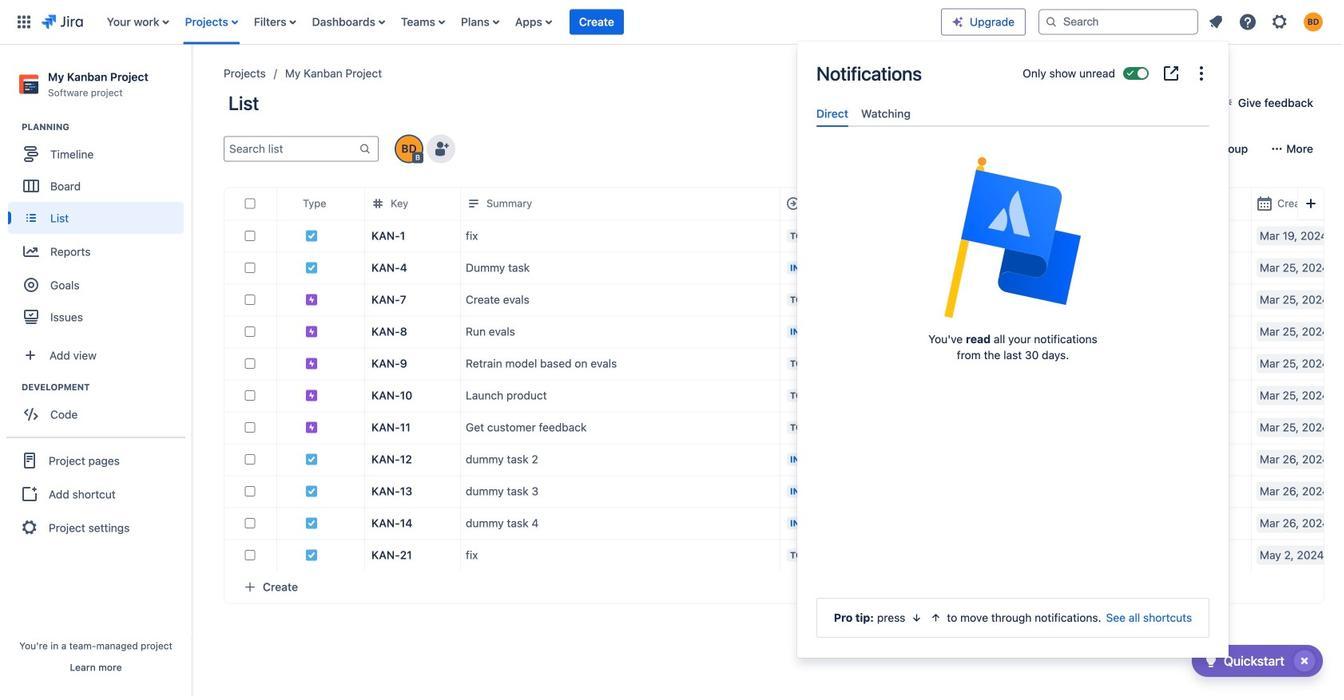 Task type: vqa. For each thing, say whether or not it's contained in the screenshot.
top heading
yes



Task type: locate. For each thing, give the bounding box(es) containing it.
heading
[[22, 121, 191, 134], [22, 381, 191, 394]]

your profile and settings image
[[1304, 12, 1323, 32]]

0 vertical spatial epic image
[[305, 325, 318, 338]]

Search list field
[[225, 138, 359, 160]]

2 vertical spatial epic image
[[305, 389, 318, 402]]

1 vertical spatial group
[[8, 381, 191, 436]]

list
[[99, 0, 941, 44], [1202, 8, 1333, 36]]

2 task image from the top
[[305, 517, 318, 530]]

banner
[[0, 0, 1343, 45]]

group
[[8, 121, 191, 338], [8, 381, 191, 436], [6, 437, 185, 551]]

notifications image
[[1207, 12, 1226, 32]]

cell
[[876, 380, 1020, 412], [1020, 380, 1116, 412], [876, 412, 1020, 444], [1020, 412, 1116, 444], [1020, 444, 1116, 476], [876, 476, 1020, 508], [1020, 476, 1116, 508], [1020, 508, 1116, 540], [876, 540, 1020, 572], [1020, 540, 1116, 572]]

goal image
[[24, 278, 38, 293]]

arrow up image
[[930, 612, 942, 625]]

3 task image from the top
[[305, 485, 318, 498]]

4 task image from the top
[[305, 549, 318, 562]]

epic image
[[305, 325, 318, 338], [305, 421, 318, 434]]

tab list
[[810, 101, 1216, 127]]

2 task image from the top
[[305, 453, 318, 466]]

task image
[[305, 230, 318, 242], [305, 453, 318, 466], [305, 485, 318, 498], [305, 549, 318, 562]]

task image
[[305, 262, 318, 274], [305, 517, 318, 530]]

1 vertical spatial epic image
[[305, 421, 318, 434]]

search image
[[1045, 16, 1058, 28]]

1 vertical spatial epic image
[[305, 357, 318, 370]]

0 vertical spatial group
[[8, 121, 191, 338]]

epic image
[[305, 293, 318, 306], [305, 357, 318, 370], [305, 389, 318, 402]]

list item
[[570, 0, 624, 44]]

appswitcher icon image
[[14, 12, 34, 32]]

0 vertical spatial epic image
[[305, 293, 318, 306]]

0 vertical spatial heading
[[22, 121, 191, 134]]

jira image
[[42, 12, 83, 32], [42, 12, 83, 32]]

0 vertical spatial task image
[[305, 262, 318, 274]]

1 epic image from the top
[[305, 293, 318, 306]]

2 heading from the top
[[22, 381, 191, 394]]

help image
[[1239, 12, 1258, 32]]

1 vertical spatial heading
[[22, 381, 191, 394]]

heading for group for planning image
[[22, 121, 191, 134]]

dialog
[[798, 42, 1229, 658]]

2 epic image from the top
[[305, 421, 318, 434]]

table
[[225, 188, 1343, 572]]

1 vertical spatial task image
[[305, 517, 318, 530]]

1 heading from the top
[[22, 121, 191, 134]]

open notifications in a new tab image
[[1162, 64, 1181, 83]]

None search field
[[1039, 9, 1199, 35]]



Task type: describe. For each thing, give the bounding box(es) containing it.
heading for group for development image
[[22, 381, 191, 394]]

primary element
[[10, 0, 941, 44]]

settings image
[[1271, 12, 1290, 32]]

1 horizontal spatial list
[[1202, 8, 1333, 36]]

sidebar element
[[0, 45, 192, 697]]

1 epic image from the top
[[305, 325, 318, 338]]

dismiss quickstart image
[[1292, 649, 1318, 674]]

1 task image from the top
[[305, 262, 318, 274]]

more image
[[1192, 64, 1211, 83]]

group for development image
[[8, 381, 191, 436]]

3 epic image from the top
[[305, 389, 318, 402]]

1 task image from the top
[[305, 230, 318, 242]]

development image
[[2, 378, 22, 397]]

0 horizontal spatial list
[[99, 0, 941, 44]]

sidebar navigation image
[[174, 64, 209, 96]]

2 vertical spatial group
[[6, 437, 185, 551]]

Search field
[[1039, 9, 1199, 35]]

group for planning image
[[8, 121, 191, 338]]

planning image
[[2, 118, 22, 137]]

2 epic image from the top
[[305, 357, 318, 370]]

arrow down image
[[910, 612, 923, 625]]



